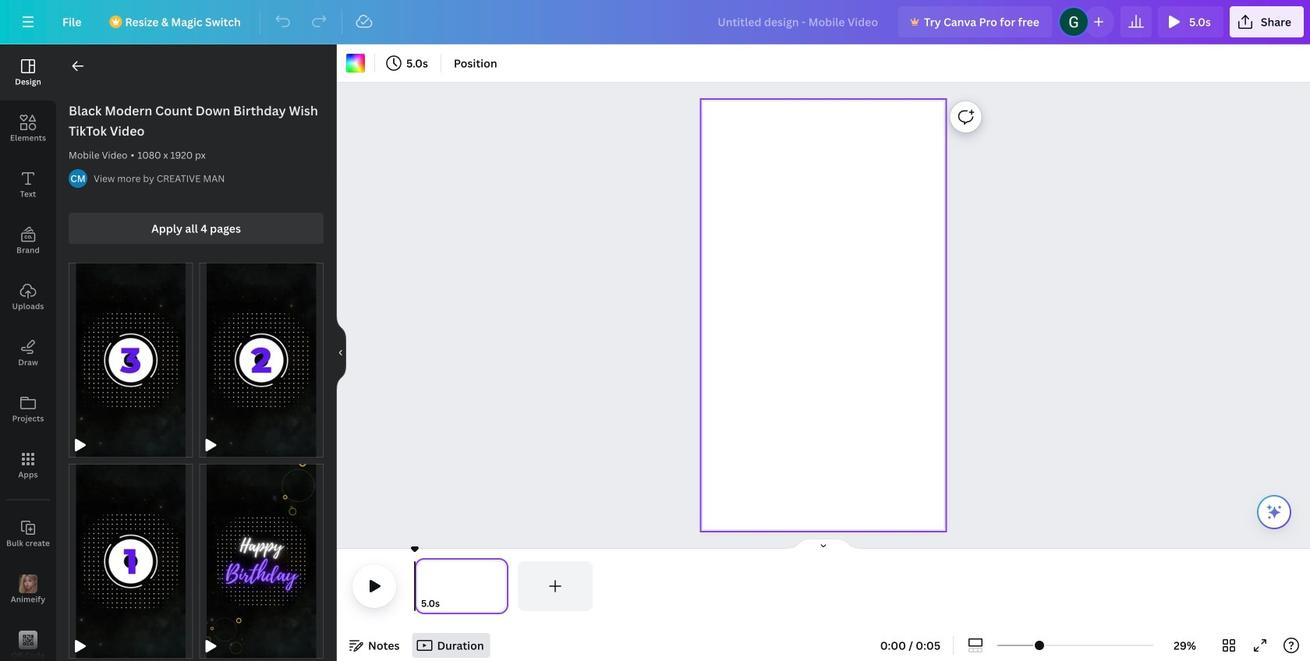 Task type: describe. For each thing, give the bounding box(es) containing it.
creative man element
[[69, 169, 87, 188]]

side panel tab list
[[0, 44, 56, 661]]

hide pages image
[[786, 538, 861, 551]]



Task type: vqa. For each thing, say whether or not it's contained in the screenshot.
Grade 10
no



Task type: locate. For each thing, give the bounding box(es) containing it.
trimming, end edge slider
[[495, 562, 509, 612]]

#ffffff image
[[346, 54, 365, 73]]

Design title text field
[[705, 6, 892, 37]]

hide image
[[336, 316, 346, 390]]

trimming, start edge slider
[[415, 562, 429, 612]]

creative man image
[[69, 169, 87, 188]]

canva assistant image
[[1265, 503, 1284, 522]]

Zoom button
[[1160, 633, 1211, 658]]

main menu bar
[[0, 0, 1310, 44]]

black modern count down birthday wish tiktok video element
[[69, 263, 193, 458], [199, 263, 324, 458], [69, 464, 193, 659], [199, 464, 324, 659]]



